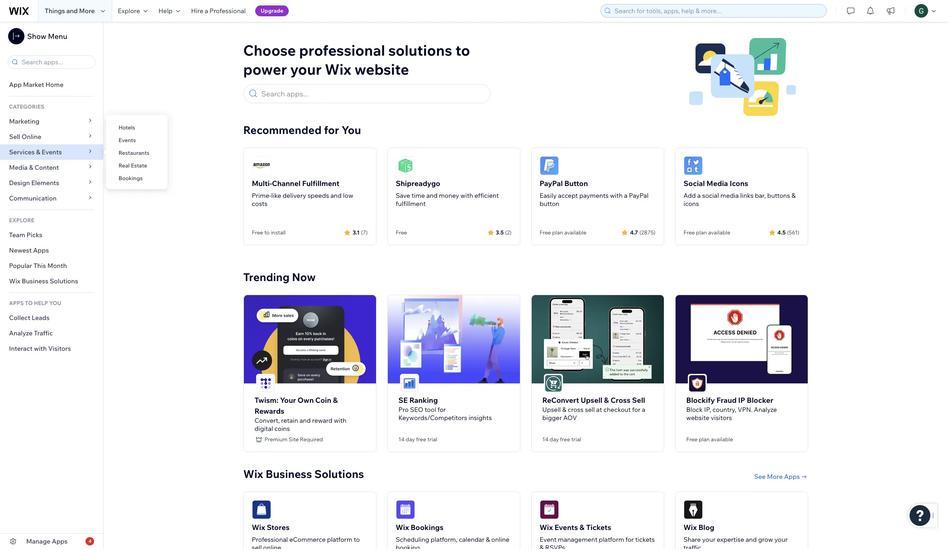 Task type: describe. For each thing, give the bounding box(es) containing it.
blockify fraud ip blocker icon image
[[689, 375, 706, 392]]

& left rsvps
[[540, 544, 544, 549]]

3.5 (2)
[[496, 229, 512, 236]]

content
[[35, 163, 59, 172]]

se ranking icon image
[[401, 375, 418, 392]]

easily
[[540, 192, 557, 200]]

bookings inside wix bookings scheduling platform, calendar & online booking
[[411, 523, 444, 532]]

hire
[[191, 7, 203, 15]]

real estate link
[[106, 158, 168, 173]]

1 vertical spatial to
[[265, 229, 270, 236]]

day for reconvert
[[550, 436, 559, 443]]

to inside choose professional solutions to power your wix website
[[456, 41, 470, 59]]

icons
[[730, 179, 749, 188]]

a inside reconvert upsell & cross sell upsell & cross sell at checkout for a bigger aov
[[642, 406, 646, 414]]

trending
[[243, 270, 290, 284]]

icons
[[684, 200, 699, 208]]

save
[[396, 192, 410, 200]]

services & events link
[[0, 144, 103, 160]]

website inside blockify fraud ip blocker block ip, country, vpn. analyze website visitors
[[687, 414, 710, 422]]

newest apps link
[[0, 243, 103, 258]]

sell inside reconvert upsell & cross sell upsell & cross sell at checkout for a bigger aov
[[585, 406, 595, 414]]

reconvert upsell & cross sell upsell & cross sell at checkout for a bigger aov
[[543, 396, 646, 422]]

free to install
[[252, 229, 286, 236]]

twism: your own coin & rewards icon image
[[257, 375, 274, 392]]

ecommerce
[[290, 536, 326, 544]]

wix inside wix events & tickets event management platform for tickets & rsvps
[[540, 523, 553, 532]]

platform inside wix events & tickets event management platform for tickets & rsvps
[[599, 536, 624, 544]]

free down fulfillment
[[396, 229, 407, 236]]

this
[[34, 262, 46, 270]]

your inside choose professional solutions to power your wix website
[[290, 60, 322, 78]]

free for reconvert
[[560, 436, 571, 443]]

interact
[[9, 345, 33, 353]]

1 horizontal spatial upsell
[[581, 396, 603, 405]]

hire a professional
[[191, 7, 246, 15]]

time
[[412, 192, 425, 200]]

help
[[34, 300, 48, 307]]

wix stores logo image
[[252, 500, 271, 519]]

4.7 (2875)
[[630, 229, 656, 236]]

and right things
[[66, 7, 78, 15]]

1 horizontal spatial events
[[119, 137, 136, 144]]

payments
[[580, 192, 609, 200]]

wix inside wix stores professional ecommerce platform to sell online
[[252, 523, 265, 532]]

calendar
[[459, 536, 485, 544]]

& up management
[[580, 523, 585, 532]]

sell inside reconvert upsell & cross sell upsell & cross sell at checkout for a bigger aov
[[632, 396, 646, 405]]

free plan available for icons
[[684, 229, 731, 236]]

14 day free trial for reconvert
[[543, 436, 581, 443]]

(7)
[[361, 229, 368, 236]]

premium
[[265, 436, 288, 443]]

a inside social media icons add a social media links bar, buttons & icons
[[698, 192, 701, 200]]

3.1
[[353, 229, 360, 236]]

blockify fraud ip blocker poster image
[[676, 295, 808, 383]]

a inside hire a professional link
[[205, 7, 208, 15]]

& inside wix bookings scheduling platform, calendar & online booking
[[486, 536, 490, 544]]

a inside paypal button easily accept payments with a paypal button
[[624, 192, 628, 200]]

at
[[597, 406, 602, 414]]

seo
[[410, 406, 424, 414]]

online inside wix bookings scheduling platform, calendar & online booking
[[492, 536, 510, 544]]

bigger
[[543, 414, 562, 422]]

& down reconvert
[[563, 406, 567, 414]]

with inside 'interact with visitors' link
[[34, 345, 47, 353]]

hire a professional link
[[186, 0, 251, 22]]

bookings link
[[106, 171, 168, 186]]

wix blog logo image
[[684, 500, 703, 519]]

trending now
[[243, 270, 316, 284]]

14 for reconvert
[[543, 436, 549, 443]]

ip,
[[705, 406, 712, 414]]

2 horizontal spatial apps
[[785, 473, 800, 481]]

1 horizontal spatial search apps... field
[[259, 85, 486, 103]]

media inside sidebar element
[[9, 163, 28, 172]]

app
[[9, 81, 22, 89]]

available for easily
[[565, 229, 587, 236]]

1 horizontal spatial wix business solutions
[[243, 467, 364, 481]]

cross
[[568, 406, 584, 414]]

for left you
[[324, 123, 339, 137]]

show menu
[[27, 32, 67, 41]]

with inside paypal button easily accept payments with a paypal button
[[610, 192, 623, 200]]

free for social media icons
[[684, 229, 695, 236]]

you
[[342, 123, 361, 137]]

available for icons
[[709, 229, 731, 236]]

sell inside sell online link
[[9, 133, 20, 141]]

wix events & tickets logo image
[[540, 500, 559, 519]]

share
[[684, 536, 701, 544]]

reconvert upsell & cross sell poster image
[[532, 295, 664, 383]]

block
[[687, 406, 703, 414]]

sell inside wix stores professional ecommerce platform to sell online
[[252, 544, 262, 549]]

traffic
[[34, 329, 53, 337]]

wix bookings scheduling platform, calendar & online booking
[[396, 523, 510, 549]]

4.5 (561)
[[778, 229, 800, 236]]

& left content
[[29, 163, 33, 172]]

3.5
[[496, 229, 504, 236]]

tool
[[425, 406, 436, 414]]

low
[[343, 192, 353, 200]]

platform,
[[431, 536, 458, 544]]

free down 'block'
[[687, 436, 698, 443]]

wix inside wix bookings scheduling platform, calendar & online booking
[[396, 523, 409, 532]]

tickets
[[636, 536, 655, 544]]

blockify fraud ip blocker block ip, country, vpn. analyze website visitors
[[687, 396, 777, 422]]

traffic
[[684, 544, 702, 549]]

things and more
[[45, 7, 95, 15]]

1 horizontal spatial business
[[266, 467, 312, 481]]

& up media & content
[[36, 148, 40, 156]]

and inside twism: your own coin & rewards convert, retain and reward with digital coins
[[300, 416, 311, 425]]

twism:
[[255, 396, 279, 405]]

events inside wix events & tickets event management platform for tickets & rsvps
[[555, 523, 578, 532]]

hotels
[[119, 124, 135, 131]]

twism: your own coin & rewards poster image
[[244, 295, 376, 383]]

button
[[540, 200, 560, 208]]

to
[[25, 300, 33, 307]]

1 vertical spatial upsell
[[543, 406, 561, 414]]

links
[[741, 192, 754, 200]]

0 horizontal spatial more
[[79, 7, 95, 15]]

trial for ranking
[[428, 436, 437, 443]]

reconvert upsell & cross sell icon image
[[545, 375, 562, 392]]

button
[[565, 179, 588, 188]]

visitors
[[48, 345, 71, 353]]

ranking
[[410, 396, 438, 405]]

tickets
[[586, 523, 612, 532]]

0 vertical spatial paypal
[[540, 179, 563, 188]]

shipreadygo
[[396, 179, 441, 188]]

see more apps
[[755, 473, 800, 481]]

choose professional solutions to power your wix website
[[243, 41, 470, 78]]

plan for easily
[[552, 229, 563, 236]]

show menu button
[[8, 28, 67, 44]]

solutions
[[389, 41, 452, 59]]

wix up wix stores logo
[[243, 467, 263, 481]]

& left cross
[[604, 396, 609, 405]]

professional for stores
[[252, 536, 288, 544]]

prime-
[[252, 192, 271, 200]]

help button
[[153, 0, 186, 22]]

see
[[755, 473, 766, 481]]

reward
[[312, 416, 333, 425]]

& inside social media icons add a social media links bar, buttons & icons
[[792, 192, 796, 200]]

design elements link
[[0, 175, 103, 191]]

3.1 (7)
[[353, 229, 368, 236]]

rewards
[[255, 406, 285, 416]]

analyze inside sidebar element
[[9, 329, 33, 337]]

communication
[[9, 194, 58, 202]]

and inside multi-channel fulfillment prime-like delivery speeds and low costs
[[331, 192, 342, 200]]

hotels link
[[106, 120, 168, 135]]

leads
[[32, 314, 50, 322]]

trial for upsell
[[572, 436, 581, 443]]

analyze inside blockify fraud ip blocker block ip, country, vpn. analyze website visitors
[[754, 406, 777, 414]]

free plan available down visitors
[[687, 436, 733, 443]]

free for multi-channel fulfillment
[[252, 229, 263, 236]]

twism: your own coin & rewards convert, retain and reward with digital coins
[[255, 396, 347, 433]]

apps to help you
[[9, 300, 61, 307]]

real estate
[[119, 162, 147, 169]]

collect
[[9, 314, 30, 322]]

power
[[243, 60, 287, 78]]



Task type: vqa. For each thing, say whether or not it's contained in the screenshot.
the top Cancel
no



Task type: locate. For each thing, give the bounding box(es) containing it.
day down "seo"
[[406, 436, 415, 443]]

sell left at
[[585, 406, 595, 414]]

0 horizontal spatial online
[[263, 544, 281, 549]]

1 vertical spatial professional
[[252, 536, 288, 544]]

professional right hire
[[210, 7, 246, 15]]

search apps... field up home
[[19, 56, 92, 68]]

2 vertical spatial apps
[[52, 537, 68, 546]]

2 platform from the left
[[599, 536, 624, 544]]

elements
[[31, 179, 59, 187]]

0 horizontal spatial media
[[9, 163, 28, 172]]

1 horizontal spatial apps
[[52, 537, 68, 546]]

plan for icons
[[696, 229, 707, 236]]

platform down tickets
[[599, 536, 624, 544]]

digital
[[255, 425, 273, 433]]

and inside wix blog share your expertise and grow your traffic
[[746, 536, 757, 544]]

with right money
[[461, 192, 473, 200]]

see more apps button
[[755, 473, 808, 481]]

for right tool
[[438, 406, 446, 414]]

media up social
[[707, 179, 728, 188]]

2 14 from the left
[[543, 436, 549, 443]]

for
[[324, 123, 339, 137], [438, 406, 446, 414], [633, 406, 641, 414], [626, 536, 634, 544]]

2 vertical spatial to
[[354, 536, 360, 544]]

online
[[492, 536, 510, 544], [263, 544, 281, 549]]

0 horizontal spatial day
[[406, 436, 415, 443]]

wix up scheduling
[[396, 523, 409, 532]]

services & events
[[9, 148, 62, 156]]

media up design
[[9, 163, 28, 172]]

paypal button logo image
[[540, 156, 559, 175]]

events inside sidebar element
[[42, 148, 62, 156]]

apps up this
[[33, 246, 49, 254]]

1 vertical spatial website
[[687, 414, 710, 422]]

convert,
[[255, 416, 280, 425]]

0 horizontal spatial sell
[[252, 544, 262, 549]]

0 horizontal spatial website
[[355, 60, 409, 78]]

1 horizontal spatial trial
[[572, 436, 581, 443]]

a right add
[[698, 192, 701, 200]]

multi-channel fulfillment prime-like delivery speeds and low costs
[[252, 179, 353, 208]]

1 horizontal spatial bookings
[[411, 523, 444, 532]]

0 horizontal spatial analyze
[[9, 329, 33, 337]]

app market home link
[[0, 77, 103, 92]]

month
[[47, 262, 67, 270]]

1 14 day free trial from the left
[[399, 436, 437, 443]]

0 horizontal spatial to
[[265, 229, 270, 236]]

wix down the professional
[[325, 60, 352, 78]]

1 vertical spatial apps
[[785, 473, 800, 481]]

wix stores professional ecommerce platform to sell online
[[252, 523, 360, 549]]

expertise
[[717, 536, 745, 544]]

0 vertical spatial sell
[[585, 406, 595, 414]]

free plan available down button
[[540, 229, 587, 236]]

0 horizontal spatial solutions
[[50, 277, 78, 285]]

1 vertical spatial analyze
[[754, 406, 777, 414]]

2 trial from the left
[[572, 436, 581, 443]]

free down button
[[540, 229, 551, 236]]

to inside wix stores professional ecommerce platform to sell online
[[354, 536, 360, 544]]

professional inside wix stores professional ecommerce platform to sell online
[[252, 536, 288, 544]]

0 vertical spatial more
[[79, 7, 95, 15]]

free for se
[[416, 436, 427, 443]]

14 day free trial down "aov"
[[543, 436, 581, 443]]

0 horizontal spatial events
[[42, 148, 62, 156]]

0 horizontal spatial paypal
[[540, 179, 563, 188]]

0 horizontal spatial 14
[[399, 436, 405, 443]]

1 vertical spatial solutions
[[315, 467, 364, 481]]

0 vertical spatial media
[[9, 163, 28, 172]]

and right time at top
[[427, 192, 438, 200]]

wix inside wix blog share your expertise and grow your traffic
[[684, 523, 697, 532]]

search apps... field down choose professional solutions to power your wix website
[[259, 85, 486, 103]]

estate
[[131, 162, 147, 169]]

1 horizontal spatial online
[[492, 536, 510, 544]]

sidebar element
[[0, 22, 104, 549]]

your right 'grow'
[[775, 536, 788, 544]]

0 horizontal spatial business
[[22, 277, 48, 285]]

sell right cross
[[632, 396, 646, 405]]

events down hotels
[[119, 137, 136, 144]]

0 vertical spatial business
[[22, 277, 48, 285]]

interact with visitors
[[9, 345, 71, 353]]

& right buttons
[[792, 192, 796, 200]]

2 free from the left
[[560, 436, 571, 443]]

1 day from the left
[[406, 436, 415, 443]]

marketing link
[[0, 114, 103, 129]]

0 horizontal spatial free
[[416, 436, 427, 443]]

1 vertical spatial sell
[[632, 396, 646, 405]]

0 horizontal spatial upsell
[[543, 406, 561, 414]]

professional
[[299, 41, 385, 59]]

1 horizontal spatial free
[[560, 436, 571, 443]]

platform inside wix stores professional ecommerce platform to sell online
[[327, 536, 353, 544]]

14 day free trial
[[399, 436, 437, 443], [543, 436, 581, 443]]

0 horizontal spatial wix business solutions
[[9, 277, 78, 285]]

0 horizontal spatial trial
[[428, 436, 437, 443]]

day down bigger
[[550, 436, 559, 443]]

1 horizontal spatial media
[[707, 179, 728, 188]]

day for se
[[406, 436, 415, 443]]

0 horizontal spatial bookings
[[119, 175, 143, 182]]

1 vertical spatial business
[[266, 467, 312, 481]]

1 horizontal spatial analyze
[[754, 406, 777, 414]]

your
[[280, 396, 296, 405]]

ip
[[739, 396, 746, 405]]

available down accept
[[565, 229, 587, 236]]

platform right ecommerce
[[327, 536, 353, 544]]

analyze traffic
[[9, 329, 53, 337]]

1 vertical spatial bookings
[[411, 523, 444, 532]]

search apps... field inside sidebar element
[[19, 56, 92, 68]]

1 horizontal spatial platform
[[599, 536, 624, 544]]

1 vertical spatial events
[[42, 148, 62, 156]]

free plan available
[[540, 229, 587, 236], [684, 229, 731, 236], [687, 436, 733, 443]]

more right see
[[768, 473, 783, 481]]

14 down bigger
[[543, 436, 549, 443]]

events link
[[106, 133, 168, 148]]

social
[[684, 179, 705, 188]]

1 horizontal spatial paypal
[[629, 192, 649, 200]]

a right hire
[[205, 7, 208, 15]]

website down "blockify"
[[687, 414, 710, 422]]

money
[[439, 192, 459, 200]]

1 horizontal spatial 14 day free trial
[[543, 436, 581, 443]]

fulfillment
[[396, 200, 426, 208]]

wix down 'popular'
[[9, 277, 20, 285]]

marketing
[[9, 117, 39, 125]]

choose
[[243, 41, 296, 59]]

events up management
[[555, 523, 578, 532]]

help
[[159, 7, 173, 15]]

1 horizontal spatial more
[[768, 473, 783, 481]]

for inside the se ranking pro seo tool for keywords/competitors insights
[[438, 406, 446, 414]]

with inside twism: your own coin & rewards convert, retain and reward with digital coins
[[334, 416, 347, 425]]

and right retain
[[300, 416, 311, 425]]

apps right see
[[785, 473, 800, 481]]

0 vertical spatial solutions
[[50, 277, 78, 285]]

upgrade button
[[255, 5, 289, 16]]

platform
[[327, 536, 353, 544], [599, 536, 624, 544]]

1 vertical spatial media
[[707, 179, 728, 188]]

coin
[[316, 396, 331, 405]]

apps for manage apps
[[52, 537, 68, 546]]

0 vertical spatial sell
[[9, 133, 20, 141]]

14 day free trial for se
[[399, 436, 437, 443]]

1 horizontal spatial to
[[354, 536, 360, 544]]

1 free from the left
[[416, 436, 427, 443]]

wix business solutions
[[9, 277, 78, 285], [243, 467, 364, 481]]

plan down button
[[552, 229, 563, 236]]

bookings up scheduling
[[411, 523, 444, 532]]

more right things
[[79, 7, 95, 15]]

media & content link
[[0, 160, 103, 175]]

1 vertical spatial search apps... field
[[259, 85, 486, 103]]

sell left online
[[9, 133, 20, 141]]

visitors
[[711, 414, 732, 422]]

4
[[88, 538, 91, 544]]

2 14 day free trial from the left
[[543, 436, 581, 443]]

& right "calendar"
[[486, 536, 490, 544]]

available down social
[[709, 229, 731, 236]]

to
[[456, 41, 470, 59], [265, 229, 270, 236], [354, 536, 360, 544]]

reconvert
[[543, 396, 579, 405]]

media inside social media icons add a social media links bar, buttons & icons
[[707, 179, 728, 188]]

website down solutions
[[355, 60, 409, 78]]

free left install
[[252, 229, 263, 236]]

0 horizontal spatial professional
[[210, 7, 246, 15]]

(2)
[[505, 229, 512, 236]]

and left 'grow'
[[746, 536, 757, 544]]

solutions down the required
[[315, 467, 364, 481]]

media
[[9, 163, 28, 172], [707, 179, 728, 188]]

online down stores
[[263, 544, 281, 549]]

paypal
[[540, 179, 563, 188], [629, 192, 649, 200]]

wix bookings logo image
[[396, 500, 415, 519]]

solutions down month
[[50, 277, 78, 285]]

4.5
[[778, 229, 786, 236]]

0 vertical spatial professional
[[210, 7, 246, 15]]

premium site required
[[265, 436, 323, 443]]

add
[[684, 192, 696, 200]]

upgrade
[[261, 7, 284, 14]]

for right checkout
[[633, 406, 641, 414]]

upsell down reconvert
[[543, 406, 561, 414]]

shipreadygo logo image
[[396, 156, 415, 175]]

wix business solutions inside sidebar element
[[9, 277, 78, 285]]

1 trial from the left
[[428, 436, 437, 443]]

1 vertical spatial more
[[768, 473, 783, 481]]

blocker
[[747, 396, 774, 405]]

sell down wix stores logo
[[252, 544, 262, 549]]

services
[[9, 148, 35, 156]]

1 vertical spatial paypal
[[629, 192, 649, 200]]

a right payments
[[624, 192, 628, 200]]

online
[[22, 133, 41, 141]]

wix up share at bottom
[[684, 523, 697, 532]]

0 vertical spatial events
[[119, 137, 136, 144]]

0 horizontal spatial apps
[[33, 246, 49, 254]]

2 horizontal spatial events
[[555, 523, 578, 532]]

1 horizontal spatial professional
[[252, 536, 288, 544]]

free plan available down icons
[[684, 229, 731, 236]]

0 vertical spatial to
[[456, 41, 470, 59]]

0 horizontal spatial 14 day free trial
[[399, 436, 437, 443]]

1 horizontal spatial your
[[703, 536, 716, 544]]

1 horizontal spatial day
[[550, 436, 559, 443]]

14 for se
[[399, 436, 405, 443]]

recommended for you
[[243, 123, 361, 137]]

blockify
[[687, 396, 715, 405]]

14 down pro
[[399, 436, 405, 443]]

2 day from the left
[[550, 436, 559, 443]]

social media icons logo image
[[684, 156, 703, 175]]

0 vertical spatial analyze
[[9, 329, 33, 337]]

and inside 'shipreadygo save time and money with efficient fulfillment'
[[427, 192, 438, 200]]

and left low on the top left
[[331, 192, 342, 200]]

professional down stores
[[252, 536, 288, 544]]

for inside reconvert upsell & cross sell upsell & cross sell at checkout for a bigger aov
[[633, 406, 641, 414]]

&
[[36, 148, 40, 156], [29, 163, 33, 172], [792, 192, 796, 200], [333, 396, 338, 405], [604, 396, 609, 405], [563, 406, 567, 414], [580, 523, 585, 532], [486, 536, 490, 544], [540, 544, 544, 549]]

required
[[300, 436, 323, 443]]

your down "blog"
[[703, 536, 716, 544]]

upsell up at
[[581, 396, 603, 405]]

0 horizontal spatial your
[[290, 60, 322, 78]]

social
[[703, 192, 719, 200]]

with right payments
[[610, 192, 623, 200]]

& right "coin"
[[333, 396, 338, 405]]

apps for newest apps
[[33, 246, 49, 254]]

1 horizontal spatial solutions
[[315, 467, 364, 481]]

site
[[289, 436, 299, 443]]

sell online link
[[0, 129, 103, 144]]

wix business solutions link
[[0, 273, 103, 289]]

0 vertical spatial apps
[[33, 246, 49, 254]]

business inside wix business solutions link
[[22, 277, 48, 285]]

wix inside sidebar element
[[9, 277, 20, 285]]

wix up the event at the bottom right
[[540, 523, 553, 532]]

a
[[205, 7, 208, 15], [624, 192, 628, 200], [698, 192, 701, 200], [642, 406, 646, 414]]

0 horizontal spatial sell
[[9, 133, 20, 141]]

1 vertical spatial sell
[[252, 544, 262, 549]]

upsell
[[581, 396, 603, 405], [543, 406, 561, 414]]

with down traffic
[[34, 345, 47, 353]]

with inside 'shipreadygo save time and money with efficient fulfillment'
[[461, 192, 473, 200]]

newest
[[9, 246, 32, 254]]

for inside wix events & tickets event management platform for tickets & rsvps
[[626, 536, 634, 544]]

wix business solutions down this
[[9, 277, 78, 285]]

recommended
[[243, 123, 322, 137]]

sell
[[585, 406, 595, 414], [252, 544, 262, 549]]

design
[[9, 179, 30, 187]]

0 vertical spatial website
[[355, 60, 409, 78]]

1 horizontal spatial sell
[[585, 406, 595, 414]]

trial down "aov"
[[572, 436, 581, 443]]

wix business solutions down the required
[[243, 467, 364, 481]]

wix blog share your expertise and grow your traffic
[[684, 523, 788, 549]]

0 vertical spatial upsell
[[581, 396, 603, 405]]

bookings down real estate
[[119, 175, 143, 182]]

wix inside choose professional solutions to power your wix website
[[325, 60, 352, 78]]

1 horizontal spatial 14
[[543, 436, 549, 443]]

wix down wix stores logo
[[252, 523, 265, 532]]

0 vertical spatial wix business solutions
[[9, 277, 78, 285]]

Search apps... field
[[19, 56, 92, 68], [259, 85, 486, 103]]

popular
[[9, 262, 32, 270]]

se ranking poster image
[[388, 295, 520, 383]]

0 vertical spatial search apps... field
[[19, 56, 92, 68]]

1 horizontal spatial sell
[[632, 396, 646, 405]]

(561)
[[788, 229, 800, 236]]

with right reward
[[334, 416, 347, 425]]

0 horizontal spatial platform
[[327, 536, 353, 544]]

available down visitors
[[711, 436, 733, 443]]

free down keywords/competitors
[[416, 436, 427, 443]]

Search for tools, apps, help & more... field
[[612, 5, 824, 17]]

free down icons
[[684, 229, 695, 236]]

0 vertical spatial bookings
[[119, 175, 143, 182]]

vpn.
[[738, 406, 753, 414]]

free down "aov"
[[560, 436, 571, 443]]

analyze down blocker
[[754, 406, 777, 414]]

free for paypal button
[[540, 229, 551, 236]]

paypal up 4.7 (2875)
[[629, 192, 649, 200]]

plan
[[552, 229, 563, 236], [696, 229, 707, 236], [699, 436, 710, 443]]

plan down the ip,
[[699, 436, 710, 443]]

events up media & content link
[[42, 148, 62, 156]]

14 day free trial down keywords/competitors
[[399, 436, 437, 443]]

website inside choose professional solutions to power your wix website
[[355, 60, 409, 78]]

2 horizontal spatial to
[[456, 41, 470, 59]]

free plan available for easily
[[540, 229, 587, 236]]

solutions inside sidebar element
[[50, 277, 78, 285]]

install
[[271, 229, 286, 236]]

home
[[46, 81, 64, 89]]

1 14 from the left
[[399, 436, 405, 443]]

plan down icons
[[696, 229, 707, 236]]

solutions
[[50, 277, 78, 285], [315, 467, 364, 481]]

1 horizontal spatial website
[[687, 414, 710, 422]]

for left tickets
[[626, 536, 634, 544]]

multi-channel fulfillment logo image
[[252, 156, 271, 175]]

your
[[290, 60, 322, 78], [703, 536, 716, 544], [775, 536, 788, 544]]

1 platform from the left
[[327, 536, 353, 544]]

online right "calendar"
[[492, 536, 510, 544]]

1 vertical spatial wix business solutions
[[243, 467, 364, 481]]

se
[[399, 396, 408, 405]]

business down the site
[[266, 467, 312, 481]]

business down popular this month
[[22, 277, 48, 285]]

online inside wix stores professional ecommerce platform to sell online
[[263, 544, 281, 549]]

team picks
[[9, 231, 42, 239]]

cross
[[611, 396, 631, 405]]

explore
[[118, 7, 140, 15]]

paypal up "easily"
[[540, 179, 563, 188]]

professional for a
[[210, 7, 246, 15]]

buttons
[[768, 192, 791, 200]]

2 vertical spatial events
[[555, 523, 578, 532]]

0 horizontal spatial search apps... field
[[19, 56, 92, 68]]

2 horizontal spatial your
[[775, 536, 788, 544]]

apps right manage
[[52, 537, 68, 546]]

paypal button easily accept payments with a paypal button
[[540, 179, 649, 208]]

scheduling
[[396, 536, 430, 544]]

& inside twism: your own coin & rewards convert, retain and reward with digital coins
[[333, 396, 338, 405]]

trial
[[428, 436, 437, 443], [572, 436, 581, 443]]

your right power
[[290, 60, 322, 78]]

a right checkout
[[642, 406, 646, 414]]

analyze up interact
[[9, 329, 33, 337]]

trial down keywords/competitors
[[428, 436, 437, 443]]



